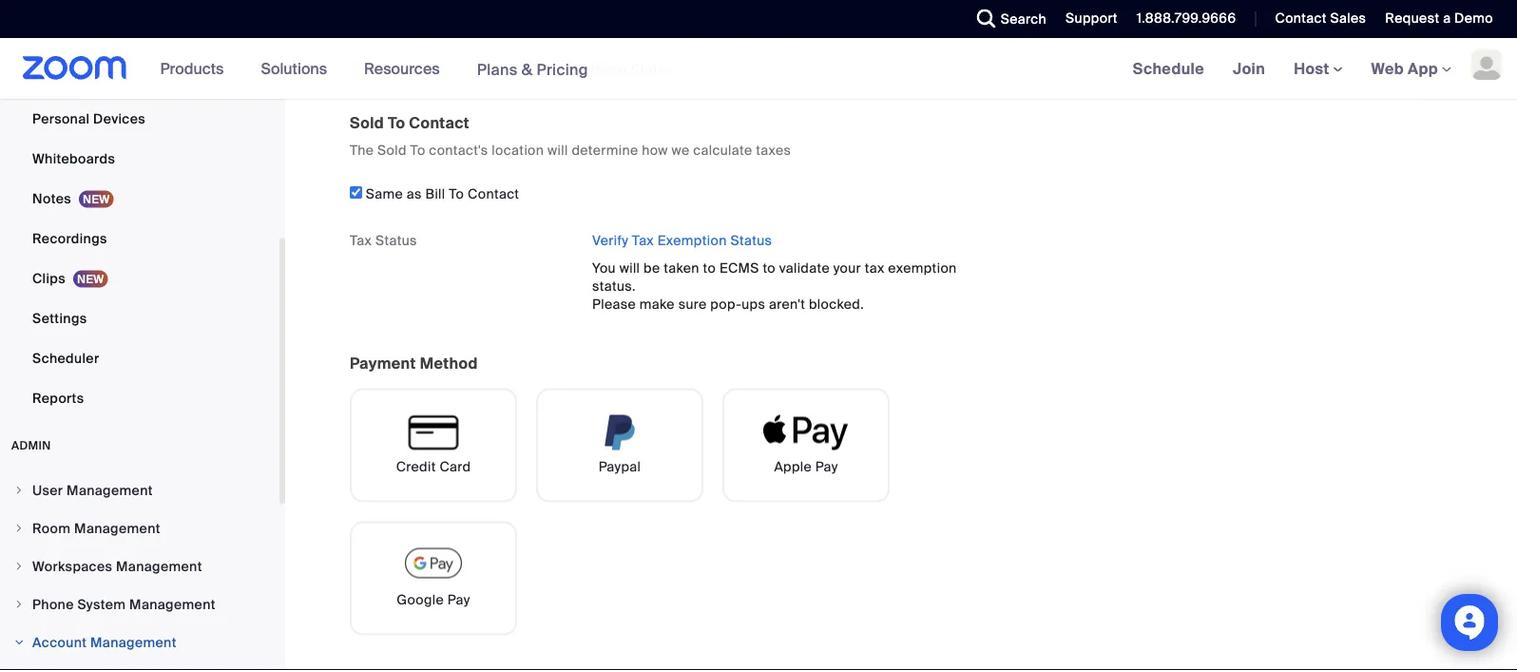 Task type: locate. For each thing, give the bounding box(es) containing it.
right image inside user management menu item
[[13, 485, 25, 496]]

1 vertical spatial will
[[620, 260, 640, 277]]

plans & pricing link
[[477, 59, 588, 79], [477, 59, 588, 79]]

1 vertical spatial to
[[410, 142, 426, 159]]

workspaces management
[[32, 558, 202, 575]]

right image inside workspaces management menu item
[[13, 561, 25, 572]]

1 horizontal spatial will
[[620, 260, 640, 277]]

recordings
[[32, 230, 107, 247]]

2 status from the left
[[731, 232, 772, 250]]

contact down location
[[468, 186, 520, 203]]

pay for apple pay
[[816, 459, 838, 476]]

1 vertical spatial right image
[[13, 599, 25, 610]]

right image inside room management menu item
[[13, 523, 25, 534]]

management down room management menu item on the bottom left of the page
[[116, 558, 202, 575]]

1 horizontal spatial status
[[731, 232, 772, 250]]

3 right image from the top
[[13, 637, 25, 649]]

0 horizontal spatial tax
[[350, 232, 372, 250]]

pay for google pay
[[448, 592, 470, 609]]

0 vertical spatial will
[[548, 142, 568, 159]]

management for workspaces management
[[116, 558, 202, 575]]

status down "same"
[[376, 232, 417, 250]]

sold up the
[[350, 113, 384, 133]]

same as bill to contact
[[362, 186, 520, 203]]

apple pay
[[774, 459, 838, 476]]

banner
[[0, 38, 1518, 100]]

tax down "same"
[[350, 232, 372, 250]]

tax
[[350, 232, 372, 250], [632, 232, 654, 250]]

reports
[[32, 389, 84, 407]]

right image left room in the left bottom of the page
[[13, 523, 25, 534]]

2 right image from the top
[[13, 561, 25, 572]]

how
[[642, 142, 668, 159]]

1.888.799.9666
[[1137, 10, 1237, 27]]

bill
[[426, 186, 446, 203]]

to right bill at the top of the page
[[449, 186, 464, 203]]

right image
[[13, 485, 25, 496], [13, 561, 25, 572]]

None text field
[[569, 0, 854, 27]]

products
[[160, 58, 224, 78]]

admin menu menu
[[0, 473, 280, 670]]

management down phone system management menu item
[[90, 634, 177, 651]]

right image
[[13, 523, 25, 534], [13, 599, 25, 610], [13, 637, 25, 649]]

pay right google
[[448, 592, 470, 609]]

zoom logo image
[[23, 56, 127, 80]]

to
[[388, 113, 405, 133], [410, 142, 426, 159], [449, 186, 464, 203]]

side navigation navigation
[[0, 0, 285, 670]]

scheduler
[[32, 349, 99, 367]]

calculate
[[693, 142, 753, 159]]

will inside sold to contact the sold to contact's location will determine how we calculate taxes
[[548, 142, 568, 159]]

&
[[522, 59, 533, 79]]

0 horizontal spatial to
[[388, 113, 405, 133]]

0 vertical spatial pay
[[816, 459, 838, 476]]

demo
[[1455, 10, 1494, 27]]

determine
[[572, 142, 639, 159]]

request a demo link
[[1372, 0, 1518, 38], [1386, 10, 1494, 27]]

2 right image from the top
[[13, 599, 25, 610]]

2 vertical spatial contact
[[468, 186, 520, 203]]

phone system management menu item
[[0, 587, 280, 623]]

join
[[1233, 58, 1266, 78]]

will left be
[[620, 260, 640, 277]]

profile picture image
[[1472, 49, 1502, 80]]

support link
[[1052, 0, 1123, 38], [1066, 10, 1118, 27]]

will inside you will be taken to ecms to validate your tax exemption status. please make sure pop-ups aren't blocked.
[[620, 260, 640, 277]]

tax up be
[[632, 232, 654, 250]]

1 horizontal spatial tax
[[632, 232, 654, 250]]

contact up contact's at the top
[[409, 113, 470, 133]]

1 vertical spatial right image
[[13, 561, 25, 572]]

recordings link
[[0, 220, 280, 258]]

right image left the user
[[13, 485, 25, 496]]

account
[[32, 634, 87, 651]]

to
[[703, 260, 716, 277], [763, 260, 776, 277]]

card
[[440, 459, 471, 476]]

plans & pricing
[[477, 59, 588, 79]]

0 horizontal spatial status
[[376, 232, 417, 250]]

1 horizontal spatial pay
[[816, 459, 838, 476]]

pay
[[816, 459, 838, 476], [448, 592, 470, 609]]

right image left phone
[[13, 599, 25, 610]]

1 vertical spatial pay
[[448, 592, 470, 609]]

management down workspaces management menu item
[[129, 596, 216, 613]]

plans
[[477, 59, 518, 79]]

1.888.799.9666 button
[[1123, 0, 1241, 38], [1137, 10, 1237, 27]]

join link
[[1219, 38, 1280, 99]]

0 horizontal spatial pay
[[448, 592, 470, 609]]

2 vertical spatial to
[[449, 186, 464, 203]]

make
[[640, 296, 675, 313]]

to left contact's at the top
[[410, 142, 426, 159]]

management up room management on the bottom
[[67, 482, 153, 499]]

schedule
[[1133, 58, 1205, 78]]

1 vertical spatial sold
[[377, 142, 407, 159]]

status up ecms
[[731, 232, 772, 250]]

account management menu item
[[0, 625, 280, 661]]

1 status from the left
[[376, 232, 417, 250]]

contact left sales
[[1276, 10, 1327, 27]]

be
[[644, 260, 660, 277]]

to down country/region
[[388, 113, 405, 133]]

contact sales link
[[1261, 0, 1372, 38], [1276, 10, 1367, 27]]

management inside menu item
[[74, 520, 161, 537]]

right image inside account management menu item
[[13, 637, 25, 649]]

0 horizontal spatial to
[[703, 260, 716, 277]]

right image for user management
[[13, 485, 25, 496]]

2 tax from the left
[[632, 232, 654, 250]]

taken
[[664, 260, 700, 277]]

app
[[1408, 58, 1439, 78]]

search button
[[963, 0, 1052, 38]]

1 right image from the top
[[13, 485, 25, 496]]

will
[[548, 142, 568, 159], [620, 260, 640, 277]]

system
[[77, 596, 126, 613]]

0 horizontal spatial will
[[548, 142, 568, 159]]

pay right apple
[[816, 459, 838, 476]]

phone
[[32, 596, 74, 613]]

2 vertical spatial right image
[[13, 637, 25, 649]]

you will be taken to ecms to validate your tax exemption status. please make sure pop-ups aren't blocked.
[[592, 260, 957, 313]]

1 right image from the top
[[13, 523, 25, 534]]

0 vertical spatial sold
[[350, 113, 384, 133]]

management for account management
[[90, 634, 177, 651]]

management up workspaces management
[[74, 520, 161, 537]]

right image left account
[[13, 637, 25, 649]]

1 to from the left
[[703, 260, 716, 277]]

0 vertical spatial right image
[[13, 523, 25, 534]]

request
[[1386, 10, 1440, 27]]

verify tax exemption status
[[592, 232, 772, 250]]

will right location
[[548, 142, 568, 159]]

right image inside phone system management menu item
[[13, 599, 25, 610]]

to right 'taken'
[[703, 260, 716, 277]]

room management
[[32, 520, 161, 537]]

None checkbox
[[350, 187, 362, 199]]

please
[[592, 296, 636, 313]]

management for room management
[[74, 520, 161, 537]]

exemption
[[888, 260, 957, 277]]

0 vertical spatial right image
[[13, 485, 25, 496]]

right image for workspaces management
[[13, 561, 25, 572]]

management
[[67, 482, 153, 499], [74, 520, 161, 537], [116, 558, 202, 575], [129, 596, 216, 613], [90, 634, 177, 651]]

products button
[[160, 38, 232, 99]]

banner containing products
[[0, 38, 1518, 100]]

to right ecms
[[763, 260, 776, 277]]

account management
[[32, 634, 177, 651]]

right image for account management
[[13, 637, 25, 649]]

right image left workspaces on the bottom of page
[[13, 561, 25, 572]]

1 vertical spatial contact
[[409, 113, 470, 133]]

sold
[[350, 113, 384, 133], [377, 142, 407, 159]]

1 horizontal spatial to
[[763, 260, 776, 277]]

sold right the
[[377, 142, 407, 159]]



Task type: describe. For each thing, give the bounding box(es) containing it.
whiteboards link
[[0, 140, 280, 178]]

solutions
[[261, 58, 327, 78]]

support
[[1066, 10, 1118, 27]]

pop-
[[711, 296, 742, 313]]

personal
[[32, 110, 90, 127]]

user management
[[32, 482, 153, 499]]

0 vertical spatial to
[[388, 113, 405, 133]]

web
[[1372, 58, 1404, 78]]

personal devices
[[32, 110, 146, 127]]

clips link
[[0, 260, 280, 298]]

whiteboards
[[32, 150, 115, 167]]

1 horizontal spatial to
[[410, 142, 426, 159]]

same
[[366, 186, 403, 203]]

tax status
[[350, 232, 417, 250]]

aren't
[[769, 296, 806, 313]]

right image for phone system management
[[13, 599, 25, 610]]

reports link
[[0, 379, 280, 417]]

country/region
[[350, 61, 452, 78]]

2 to from the left
[[763, 260, 776, 277]]

settings
[[32, 310, 87, 327]]

payment method
[[350, 354, 478, 374]]

settings link
[[0, 300, 280, 338]]

credit card
[[396, 459, 471, 476]]

host button
[[1294, 58, 1343, 78]]

the
[[350, 142, 374, 159]]

search
[[1001, 10, 1047, 28]]

0 vertical spatial contact
[[1276, 10, 1327, 27]]

clips
[[32, 270, 66, 287]]

phone system management
[[32, 596, 216, 613]]

sure
[[679, 296, 707, 313]]

personal menu menu
[[0, 0, 280, 419]]

contact's
[[429, 142, 488, 159]]

contact inside sold to contact the sold to contact's location will determine how we calculate taxes
[[409, 113, 470, 133]]

status.
[[592, 278, 636, 295]]

notes
[[32, 190, 71, 207]]

taxes
[[756, 142, 791, 159]]

you
[[592, 260, 616, 277]]

pricing
[[537, 59, 588, 79]]

credit
[[396, 459, 436, 476]]

workspaces management menu item
[[0, 549, 280, 585]]

room management menu item
[[0, 511, 280, 547]]

ecms
[[720, 260, 759, 277]]

a
[[1444, 10, 1451, 27]]

method
[[420, 354, 478, 374]]

contact sales
[[1276, 10, 1367, 27]]

verify
[[592, 232, 629, 250]]

google
[[397, 592, 444, 609]]

request a demo
[[1386, 10, 1494, 27]]

schedule link
[[1119, 38, 1219, 99]]

user management menu item
[[0, 473, 280, 509]]

web app button
[[1372, 58, 1452, 78]]

exemption
[[658, 232, 727, 250]]

resources button
[[364, 38, 448, 99]]

user
[[32, 482, 63, 499]]

location
[[492, 142, 544, 159]]

scheduler link
[[0, 339, 280, 378]]

as
[[407, 186, 422, 203]]

web app
[[1372, 58, 1439, 78]]

validate
[[779, 260, 830, 277]]

management for user management
[[67, 482, 153, 499]]

resources
[[364, 58, 440, 78]]

blocked.
[[809, 296, 864, 313]]

1 tax from the left
[[350, 232, 372, 250]]

paypal
[[599, 459, 641, 476]]

ups
[[742, 296, 766, 313]]

we
[[672, 142, 690, 159]]

meetings navigation
[[1119, 38, 1518, 100]]

host
[[1294, 58, 1334, 78]]

sold to contact the sold to contact's location will determine how we calculate taxes
[[350, 113, 791, 159]]

tax
[[865, 260, 885, 277]]

solutions button
[[261, 38, 336, 99]]

admin
[[11, 438, 51, 453]]

product information navigation
[[146, 38, 603, 100]]

google pay
[[397, 592, 470, 609]]

devices
[[93, 110, 146, 127]]

notes link
[[0, 180, 280, 218]]

workspaces
[[32, 558, 112, 575]]

your
[[834, 260, 861, 277]]

right image for room management
[[13, 523, 25, 534]]

payment
[[350, 354, 416, 374]]

sales
[[1331, 10, 1367, 27]]

2 horizontal spatial to
[[449, 186, 464, 203]]

personal devices link
[[0, 100, 280, 138]]

room
[[32, 520, 71, 537]]



Task type: vqa. For each thing, say whether or not it's contained in the screenshot.
the Sold To Contact The Sold To contact's location will determine how we calculate taxes
yes



